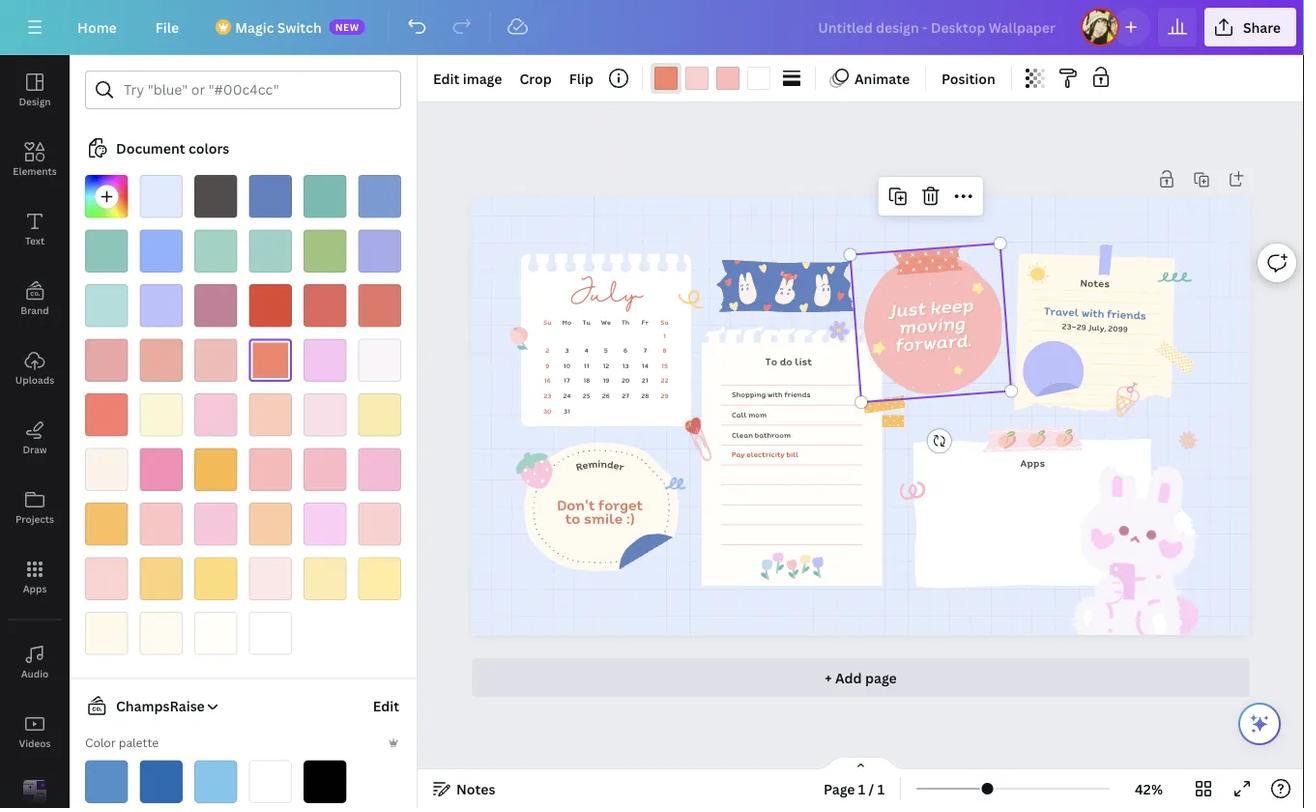 Task type: vqa. For each thing, say whether or not it's contained in the screenshot.
it inside Uncover the secrets to creating captivating content, and how to schedule it with Content Planner.
no



Task type: locate. For each thing, give the bounding box(es) containing it.
we
[[601, 318, 611, 328]]

friends
[[1107, 306, 1147, 324], [785, 389, 811, 400]]

#9ac47a image
[[304, 230, 347, 273]]

apps button
[[0, 543, 70, 612]]

1 vertical spatial #ffffff image
[[249, 612, 292, 655]]

#ffebab image
[[304, 558, 347, 601], [304, 558, 347, 601]]

2 horizontal spatial 1
[[878, 780, 885, 798]]

videos button
[[0, 697, 70, 767]]

1 for sa
[[663, 331, 666, 340]]

flip button
[[562, 63, 602, 94]]

list
[[795, 354, 812, 369]]

1 vertical spatial notes
[[456, 780, 496, 798]]

0 vertical spatial 29
[[1077, 321, 1087, 333]]

#ffcaa1 image
[[249, 503, 292, 546]]

#ffec9e image
[[358, 558, 401, 601]]

0 vertical spatial notes
[[1081, 275, 1111, 291]]

#ff8ab9 image
[[140, 448, 183, 491]]

1 horizontal spatial e
[[612, 458, 621, 473]]

29 left july,
[[1077, 321, 1087, 333]]

friends for shopping
[[785, 389, 811, 400]]

#ffb8c5 image
[[304, 448, 347, 491], [304, 448, 347, 491]]

#fffef8 image
[[194, 612, 237, 655]]

1 vertical spatial friends
[[785, 389, 811, 400]]

mo
[[563, 318, 572, 328]]

#fedee9 image
[[304, 394, 347, 437], [304, 394, 347, 437]]

1 vertical spatial apps
[[23, 582, 47, 595]]

friends down list
[[785, 389, 811, 400]]

#bcc1ff image
[[140, 284, 183, 327]]

friends inside the travel with friends 23-29 july, 2099
[[1107, 306, 1147, 324]]

m
[[588, 456, 599, 472]]

th 13 27 6 20
[[622, 318, 630, 401]]

13
[[622, 361, 629, 371]]

projects
[[15, 513, 54, 526]]

8
[[663, 346, 667, 356]]

edit image
[[433, 69, 502, 88]]

1 horizontal spatial notes
[[1081, 275, 1111, 291]]

31
[[564, 407, 571, 416]]

#ffec9e image
[[358, 558, 401, 601]]

design
[[19, 95, 51, 108]]

1 vertical spatial edit
[[373, 697, 399, 716]]

e left i
[[581, 457, 590, 473]]

10 24 3 17 31
[[563, 346, 571, 416]]

29
[[1077, 321, 1087, 333], [661, 391, 669, 401]]

audio button
[[0, 628, 70, 697]]

1 horizontal spatial with
[[1082, 305, 1105, 322]]

friends right july,
[[1107, 306, 1147, 324]]

#8cb3ff image
[[140, 230, 183, 273]]

elements button
[[0, 125, 70, 194]]

add
[[836, 669, 862, 687]]

22
[[661, 376, 669, 386]]

#8cb3ff image
[[140, 230, 183, 273]]

bathroom
[[755, 429, 791, 440]]

1 horizontal spatial 29
[[1077, 321, 1087, 333]]

#dfeaff image
[[140, 175, 183, 218]]

3
[[565, 346, 569, 356]]

#a9dfdc image
[[85, 284, 128, 327], [85, 284, 128, 327]]

e right n
[[612, 458, 621, 473]]

#ffe7e7 image
[[249, 558, 292, 601]]

17
[[564, 376, 570, 386]]

we 12 26 5 19
[[601, 318, 611, 401]]

clean
[[732, 429, 753, 440]]

document
[[116, 139, 185, 157]]

#fffaea image
[[85, 612, 128, 655], [85, 612, 128, 655]]

#a5abed image
[[358, 230, 401, 273], [358, 230, 401, 273]]

#4890cd image
[[85, 761, 128, 804], [85, 761, 128, 804]]

0 vertical spatial edit
[[433, 69, 460, 88]]

forget
[[599, 494, 643, 515]]

elements
[[13, 164, 57, 177]]

#7dc7bd image
[[85, 230, 128, 273], [85, 230, 128, 273]]

#ffc4c4 image
[[140, 503, 183, 546]]

0 horizontal spatial friends
[[785, 389, 811, 400]]

edit inside button
[[373, 697, 399, 716]]

#bcc1ff image
[[140, 284, 183, 327]]

#ffb743 image
[[194, 448, 237, 491]]

#66bdb1 image
[[304, 175, 347, 218], [304, 175, 347, 218]]

crop button
[[512, 63, 560, 94]]

0 horizontal spatial notes
[[456, 780, 496, 798]]

#ffb743 image
[[194, 448, 237, 491]]

1 inside sa 1 15 29 8 22
[[663, 331, 666, 340]]

1 vertical spatial with
[[768, 389, 783, 400]]

with
[[1082, 305, 1105, 322], [768, 389, 783, 400]]

29 down 22
[[661, 391, 669, 401]]

#e5645e image
[[304, 284, 347, 327], [304, 284, 347, 327]]

18
[[583, 376, 590, 386]]

#010101 image
[[304, 761, 347, 804], [304, 761, 347, 804]]

apps inside button
[[23, 582, 47, 595]]

1 vertical spatial 29
[[661, 391, 669, 401]]

uploads
[[15, 373, 54, 386]]

#f6bbb7 image
[[194, 339, 237, 382], [194, 339, 237, 382]]

tu
[[583, 318, 591, 328]]

with right 23-
[[1082, 305, 1105, 322]]

#ffd1d1 image
[[85, 558, 128, 601], [85, 558, 128, 601]]

23-
[[1062, 320, 1077, 333]]

d
[[607, 457, 615, 472]]

24
[[563, 391, 571, 401]]

#fc7a6c image
[[85, 394, 128, 437], [85, 394, 128, 437]]

#fec6d9 image
[[194, 394, 237, 437], [194, 394, 237, 437]]

#fac3f3 image
[[304, 339, 347, 382], [304, 339, 347, 382]]

0 horizontal spatial 1
[[663, 331, 666, 340]]

share
[[1244, 18, 1281, 36]]

champsraise button
[[77, 695, 220, 718]]

1 horizontal spatial #ffffff image
[[748, 67, 771, 90]]

#ffffff image inside color group
[[748, 67, 771, 90]]

#ffdb76 image
[[194, 558, 237, 601], [194, 558, 237, 601]]

#524c4c image
[[194, 175, 237, 218], [194, 175, 237, 218]]

0 horizontal spatial 29
[[661, 391, 669, 401]]

#fa8068 image
[[655, 67, 678, 90], [655, 67, 678, 90], [249, 339, 292, 382]]

#dfeaff image
[[140, 175, 183, 218]]

add a new color image
[[85, 175, 128, 218]]

edit
[[433, 69, 460, 88], [373, 697, 399, 716]]

0 horizontal spatial apps
[[23, 582, 47, 595]]

#ffcfcf image
[[358, 503, 401, 546], [358, 503, 401, 546]]

0 horizontal spatial edit
[[373, 697, 399, 716]]

12
[[603, 361, 610, 371]]

2
[[546, 346, 550, 356]]

0 horizontal spatial with
[[768, 389, 783, 400]]

#ffffff image right #fffef8 icon
[[249, 612, 292, 655]]

canva assistant image
[[1249, 713, 1272, 736]]

#ffffff image right #ffb8b8 icon
[[748, 67, 771, 90]]

1 right /
[[878, 780, 885, 798]]

29 inside sa 1 15 29 8 22
[[661, 391, 669, 401]]

1 horizontal spatial apps
[[1021, 456, 1046, 471]]

colors
[[188, 139, 229, 157]]

0 vertical spatial with
[[1082, 305, 1105, 322]]

#f0a5a5 image
[[85, 339, 128, 382], [85, 339, 128, 382]]

20
[[622, 376, 630, 386]]

#f4a99e image
[[140, 339, 183, 382]]

+ add page
[[825, 669, 897, 687]]

#e44533 image
[[249, 284, 292, 327], [249, 284, 292, 327]]

#ffbd59 image
[[85, 503, 128, 546]]

to
[[766, 354, 778, 369]]

moving
[[898, 309, 966, 341]]

1 horizontal spatial 1
[[859, 780, 866, 798]]

#c87f9a image
[[194, 284, 237, 327]]

#fffaef image
[[140, 612, 183, 655]]

new
[[335, 20, 360, 33]]

with inside the travel with friends 23-29 july, 2099
[[1082, 305, 1105, 322]]

0 vertical spatial #ffffff image
[[748, 67, 771, 90]]

#fcf7d2 image
[[140, 394, 183, 437], [140, 394, 183, 437]]

1 for page
[[859, 780, 866, 798]]

0 vertical spatial friends
[[1107, 306, 1147, 324]]

position button
[[934, 63, 1004, 94]]

#166bb5 image
[[140, 761, 183, 804], [140, 761, 183, 804]]

1 left /
[[859, 780, 866, 798]]

#ffd27a image
[[140, 558, 183, 601], [140, 558, 183, 601]]

#ffffff image
[[748, 67, 771, 90], [249, 612, 292, 655]]

e
[[581, 457, 590, 473], [612, 458, 621, 473]]

#ffb8b8 image
[[717, 67, 740, 90]]

magic switch
[[235, 18, 322, 36]]

document colors
[[116, 139, 229, 157]]

#fecbb8 image
[[249, 394, 292, 437], [249, 394, 292, 437]]

to do list
[[766, 354, 812, 369]]

#ffb8d9 image
[[358, 448, 401, 491], [358, 448, 401, 491]]

1
[[663, 331, 666, 340], [859, 780, 866, 798], [878, 780, 885, 798]]

with right 'shopping'
[[768, 389, 783, 400]]

/
[[869, 780, 875, 798]]

#ffcdf7 image
[[304, 503, 347, 546]]

july,
[[1089, 322, 1107, 334]]

#97d1c9 image
[[249, 230, 292, 273]]

call
[[732, 410, 747, 421]]

do
[[780, 354, 793, 369]]

1 horizontal spatial friends
[[1107, 306, 1147, 324]]

#ffffff image
[[748, 67, 771, 90], [249, 612, 292, 655], [249, 761, 292, 804], [249, 761, 292, 804]]

1 down sa
[[663, 331, 666, 340]]

color palette
[[85, 735, 159, 751]]

draw button
[[0, 403, 70, 473]]

0 vertical spatial apps
[[1021, 456, 1046, 471]]

text
[[25, 234, 45, 247]]

position
[[942, 69, 996, 88]]

edit inside dropdown button
[[433, 69, 460, 88]]

#ffb8b8 image
[[717, 67, 740, 90], [249, 448, 292, 491], [249, 448, 292, 491]]

1 horizontal spatial edit
[[433, 69, 460, 88]]

#ffbd59 image
[[85, 503, 128, 546]]

#ffcfcf image
[[686, 67, 709, 90], [686, 67, 709, 90]]

su 9 23 2 16 30
[[544, 318, 552, 416]]

notes
[[1081, 275, 1111, 291], [456, 780, 496, 798]]

edit for edit image
[[433, 69, 460, 88]]

#fef3eb image
[[85, 448, 128, 491]]

edit image button
[[426, 63, 510, 94]]

share button
[[1205, 8, 1297, 46]]

notes button
[[426, 774, 503, 805]]

0 horizontal spatial e
[[581, 457, 590, 473]]

#e87568 image
[[358, 284, 401, 327]]

0 horizontal spatial #ffffff image
[[249, 612, 292, 655]]



Task type: describe. For each thing, give the bounding box(es) containing it.
16
[[544, 376, 551, 386]]

bill
[[787, 449, 799, 460]]

+ add page button
[[472, 659, 1250, 697]]

21
[[642, 376, 649, 386]]

projects button
[[0, 473, 70, 543]]

#e87568 image
[[358, 284, 401, 327]]

26
[[602, 391, 610, 401]]

shopping
[[732, 389, 766, 400]]

29 inside the travel with friends 23-29 july, 2099
[[1077, 321, 1087, 333]]

uploads button
[[0, 334, 70, 403]]

42%
[[1136, 780, 1163, 798]]

home link
[[62, 8, 132, 46]]

file button
[[140, 8, 195, 46]]

keep
[[929, 291, 975, 321]]

#feeaa9 image
[[358, 394, 401, 437]]

#75c6ef image
[[194, 761, 237, 804]]

friends for travel
[[1107, 306, 1147, 324]]

draw
[[23, 443, 47, 456]]

edit for edit
[[373, 697, 399, 716]]

#fa8068 image
[[249, 339, 292, 382]]

just keep moving forward.
[[887, 291, 975, 358]]

25
[[583, 391, 591, 401]]

notes inside button
[[456, 780, 496, 798]]

file
[[155, 18, 179, 36]]

#ffcaa1 image
[[249, 503, 292, 546]]

electricity
[[747, 449, 785, 460]]

forward.
[[894, 326, 973, 358]]

just
[[887, 294, 927, 324]]

show pages image
[[815, 756, 908, 772]]

:)
[[627, 508, 635, 529]]

6
[[624, 346, 628, 356]]

#94d4c3 image
[[194, 230, 237, 273]]

42% button
[[1118, 774, 1181, 805]]

animate button
[[824, 63, 918, 94]]

+
[[825, 669, 832, 687]]

#ffcdf7 image
[[304, 503, 347, 546]]

pay
[[732, 449, 745, 460]]

#faf5fa image
[[358, 339, 401, 382]]

call mom
[[732, 410, 767, 421]]

brand button
[[0, 264, 70, 334]]

#ffe7e7 image
[[249, 558, 292, 601]]

#5c82c2 image
[[249, 175, 292, 218]]

page
[[824, 780, 855, 798]]

#feeaa9 image
[[358, 394, 401, 437]]

apps inside clean bathroom pay electricity bill apps
[[1021, 456, 1046, 471]]

#94d4c3 image
[[194, 230, 237, 273]]

#fef3eb image
[[85, 448, 128, 491]]

audio
[[21, 667, 49, 680]]

19
[[603, 376, 610, 386]]

9
[[546, 361, 550, 371]]

edit button
[[371, 687, 401, 726]]

page 1 / 1
[[824, 780, 885, 798]]

videos
[[19, 737, 51, 750]]

r e m i n d e r
[[575, 456, 626, 475]]

with for shopping
[[768, 389, 783, 400]]

#9ac47a image
[[304, 230, 347, 273]]

travel
[[1044, 303, 1080, 321]]

smile
[[584, 508, 623, 529]]

#ffc4dc image
[[194, 503, 237, 546]]

color group
[[651, 63, 775, 94]]

fr
[[642, 318, 649, 328]]

#ffc4c4 image
[[140, 503, 183, 546]]

14
[[642, 361, 649, 371]]

color
[[85, 735, 116, 751]]

10
[[564, 361, 571, 371]]

main menu bar
[[0, 0, 1305, 55]]

design button
[[0, 55, 70, 125]]

11
[[584, 361, 590, 371]]

#fffef8 image
[[194, 612, 237, 655]]

cute pastel hand drawn doodle line image
[[677, 283, 710, 315]]

#ffc4dc image
[[194, 503, 237, 546]]

#759ad7 image
[[358, 175, 401, 218]]

30
[[544, 407, 552, 416]]

don't
[[557, 494, 595, 515]]

i
[[598, 456, 601, 471]]

crop
[[520, 69, 552, 88]]

Try "blue" or "#00c4cc" search field
[[124, 72, 389, 108]]

animate
[[855, 69, 910, 88]]

4
[[585, 346, 589, 356]]

#5c82c2 image
[[249, 175, 292, 218]]

28
[[642, 391, 649, 401]]

#ff8ab9 image
[[140, 448, 183, 491]]

#97d1c9 image
[[249, 230, 292, 273]]

page
[[866, 669, 897, 687]]

brand
[[21, 304, 49, 317]]

magic
[[235, 18, 274, 36]]

sa
[[661, 318, 669, 328]]

july
[[570, 277, 643, 315]]

to
[[565, 508, 581, 529]]

r
[[618, 459, 626, 475]]

champsraise
[[116, 697, 205, 716]]

#759ad7 image
[[358, 175, 401, 218]]

th
[[622, 318, 630, 328]]

clean bathroom pay electricity bill apps
[[732, 429, 1046, 471]]

side panel tab list
[[0, 55, 70, 809]]

flip
[[569, 69, 594, 88]]

2099
[[1108, 322, 1129, 335]]

image
[[463, 69, 502, 88]]

with for travel
[[1082, 305, 1105, 322]]

mom
[[749, 410, 767, 421]]

tu 11 25 4 18
[[583, 318, 591, 401]]

#f4a99e image
[[140, 339, 183, 382]]

#faf5fa image
[[358, 339, 401, 382]]

switch
[[277, 18, 322, 36]]

don't forget to smile :)
[[557, 494, 643, 529]]

#fffaef image
[[140, 612, 183, 655]]

Design title text field
[[803, 8, 1073, 46]]

travel with friends 23-29 july, 2099
[[1044, 303, 1147, 335]]

#75c6ef image
[[194, 761, 237, 804]]

n
[[601, 456, 608, 472]]

add a new color image
[[85, 175, 128, 218]]

#c87f9a image
[[194, 284, 237, 327]]

su
[[544, 318, 552, 328]]

palette
[[119, 735, 159, 751]]



